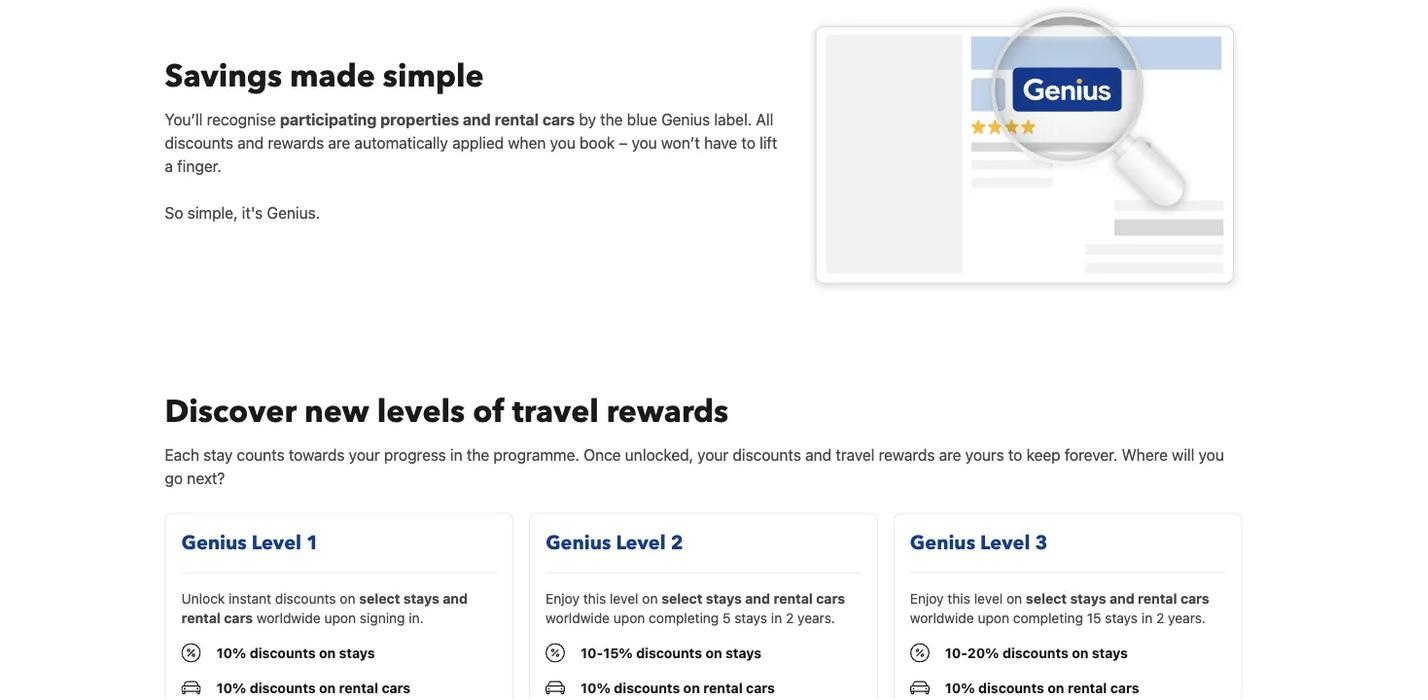 Task type: locate. For each thing, give the bounding box(es) containing it.
level left 3
[[980, 529, 1030, 556]]

10% down 15%
[[581, 680, 611, 696]]

years. for 2
[[798, 610, 835, 626]]

you right –
[[632, 134, 657, 152]]

to left the lift
[[741, 134, 756, 152]]

1 level from the left
[[252, 529, 302, 556]]

1 horizontal spatial level
[[974, 590, 1003, 606]]

in right 15
[[1142, 610, 1153, 626]]

1 10- from the left
[[581, 645, 603, 661]]

0 horizontal spatial your
[[349, 445, 380, 464]]

in.
[[409, 610, 424, 626]]

worldwide up 15%
[[546, 610, 610, 626]]

completing up 10-20% discounts on stays at the right of the page
[[1013, 610, 1083, 626]]

level up 20%
[[974, 590, 1003, 606]]

10%
[[216, 645, 246, 661], [216, 680, 246, 696], [581, 680, 611, 696], [945, 680, 975, 696]]

1 horizontal spatial this
[[948, 590, 970, 606]]

rewards inside each stay counts towards your progress in the programme. once unlocked, your discounts and travel rewards are yours to keep forever. where will you go next?
[[879, 445, 935, 464]]

are left yours
[[939, 445, 961, 464]]

0 horizontal spatial upon
[[324, 610, 356, 626]]

1 your from the left
[[349, 445, 380, 464]]

rewards left yours
[[879, 445, 935, 464]]

and
[[463, 110, 491, 129], [237, 134, 264, 152], [805, 445, 832, 464], [443, 590, 468, 606], [745, 590, 770, 606], [1110, 590, 1135, 606]]

0 horizontal spatial to
[[741, 134, 756, 152]]

1 horizontal spatial the
[[600, 110, 623, 129]]

2 10- from the left
[[945, 645, 968, 661]]

2 horizontal spatial worldwide
[[910, 610, 974, 626]]

you right will
[[1199, 445, 1224, 464]]

2 up enjoy this level on select stays and rental cars worldwide upon completing 5 stays in 2 years.
[[671, 529, 683, 556]]

the right by
[[600, 110, 623, 129]]

1 vertical spatial to
[[1008, 445, 1022, 464]]

unlocked,
[[625, 445, 693, 464]]

1 horizontal spatial level
[[616, 529, 666, 556]]

in
[[450, 445, 463, 464], [771, 610, 782, 626], [1142, 610, 1153, 626]]

0 horizontal spatial travel
[[512, 390, 599, 433]]

1 horizontal spatial years.
[[1168, 610, 1206, 626]]

1 enjoy from the left
[[546, 590, 580, 606]]

0 horizontal spatial select
[[359, 590, 400, 606]]

enjoy for genius level 2
[[546, 590, 580, 606]]

and inside select stays and rental cars
[[443, 590, 468, 606]]

1 horizontal spatial enjoy
[[910, 590, 944, 606]]

it's
[[242, 204, 263, 222]]

enjoy this level on select stays and rental cars worldwide upon completing 15 stays in 2 years.
[[910, 590, 1210, 626]]

your right unlocked,
[[698, 445, 729, 464]]

2 level from the left
[[974, 590, 1003, 606]]

simple,
[[187, 204, 238, 222]]

you
[[550, 134, 576, 152], [632, 134, 657, 152], [1199, 445, 1224, 464]]

10% discounts on rental cars
[[216, 680, 411, 696], [581, 680, 775, 696], [945, 680, 1139, 696]]

once
[[584, 445, 621, 464]]

0 horizontal spatial the
[[467, 445, 489, 464]]

2 worldwide from the left
[[546, 610, 610, 626]]

3 upon from the left
[[978, 610, 1009, 626]]

on up 10-20% discounts on stays at the right of the page
[[1007, 590, 1022, 606]]

stays right 5
[[735, 610, 767, 626]]

1 horizontal spatial select
[[662, 590, 702, 606]]

2 level from the left
[[616, 529, 666, 556]]

0 horizontal spatial this
[[583, 590, 606, 606]]

level up enjoy this level on select stays and rental cars worldwide upon completing 5 stays in 2 years.
[[616, 529, 666, 556]]

worldwide inside enjoy this level on select stays and rental cars worldwide upon completing 5 stays in 2 years.
[[546, 610, 610, 626]]

upon inside enjoy this level on select stays and rental cars worldwide upon completing 15 stays in 2 years.
[[978, 610, 1009, 626]]

level left the 1
[[252, 529, 302, 556]]

rewards down the participating
[[268, 134, 324, 152]]

genius
[[661, 110, 710, 129], [181, 529, 247, 556], [546, 529, 611, 556], [910, 529, 976, 556]]

select for genius level 2
[[662, 590, 702, 606]]

genius.
[[267, 204, 320, 222]]

0 vertical spatial travel
[[512, 390, 599, 433]]

finger.
[[177, 157, 222, 175]]

in inside enjoy this level on select stays and rental cars worldwide upon completing 15 stays in 2 years.
[[1142, 610, 1153, 626]]

years. inside enjoy this level on select stays and rental cars worldwide upon completing 15 stays in 2 years.
[[1168, 610, 1206, 626]]

2 horizontal spatial in
[[1142, 610, 1153, 626]]

this
[[583, 590, 606, 606], [948, 590, 970, 606]]

on down worldwide upon signing in.
[[319, 645, 336, 661]]

1 vertical spatial travel
[[836, 445, 875, 464]]

upon left signing
[[324, 610, 356, 626]]

0 vertical spatial rewards
[[268, 134, 324, 152]]

2
[[671, 529, 683, 556], [786, 610, 794, 626], [1156, 610, 1164, 626]]

0 horizontal spatial level
[[252, 529, 302, 556]]

2 completing from the left
[[1013, 610, 1083, 626]]

you left book
[[550, 134, 576, 152]]

will
[[1172, 445, 1195, 464]]

are inside each stay counts towards your progress in the programme. once unlocked, your discounts and travel rewards are yours to keep forever. where will you go next?
[[939, 445, 961, 464]]

2 this from the left
[[948, 590, 970, 606]]

in inside enjoy this level on select stays and rental cars worldwide upon completing 5 stays in 2 years.
[[771, 610, 782, 626]]

your
[[349, 445, 380, 464], [698, 445, 729, 464]]

rental
[[495, 110, 539, 129], [774, 590, 813, 606], [1138, 590, 1177, 606], [181, 610, 221, 626], [339, 680, 378, 696], [703, 680, 743, 696], [1068, 680, 1107, 696]]

upon for genius level 2
[[613, 610, 645, 626]]

1 completing from the left
[[649, 610, 719, 626]]

level
[[252, 529, 302, 556], [616, 529, 666, 556], [980, 529, 1030, 556]]

on down '10% discounts on stays'
[[319, 680, 336, 696]]

3
[[1035, 529, 1048, 556]]

1 horizontal spatial are
[[939, 445, 961, 464]]

0 horizontal spatial years.
[[798, 610, 835, 626]]

2 select from the left
[[662, 590, 702, 606]]

are inside "by the blue genius label. all discounts and rewards are automatically applied when you book – you won't have to lift a finger."
[[328, 134, 350, 152]]

10% down 20%
[[945, 680, 975, 696]]

10-15% discounts on stays
[[581, 645, 762, 661]]

this down genius level 3
[[948, 590, 970, 606]]

worldwide inside enjoy this level on select stays and rental cars worldwide upon completing 15 stays in 2 years.
[[910, 610, 974, 626]]

0 vertical spatial to
[[741, 134, 756, 152]]

10% for genius level 1
[[216, 680, 246, 696]]

1 10% discounts on rental cars from the left
[[216, 680, 411, 696]]

select up signing
[[359, 590, 400, 606]]

stays up in.
[[403, 590, 439, 606]]

cars
[[542, 110, 575, 129], [816, 590, 845, 606], [1181, 590, 1210, 606], [224, 610, 253, 626], [382, 680, 411, 696], [746, 680, 775, 696], [1110, 680, 1139, 696]]

worldwide
[[257, 610, 321, 626], [546, 610, 610, 626], [910, 610, 974, 626]]

in right 5
[[771, 610, 782, 626]]

10% for genius level 3
[[945, 680, 975, 696]]

rewards up unlocked,
[[607, 390, 729, 433]]

1 horizontal spatial rewards
[[607, 390, 729, 433]]

years.
[[798, 610, 835, 626], [1168, 610, 1206, 626]]

0 horizontal spatial you
[[550, 134, 576, 152]]

in inside each stay counts towards your progress in the programme. once unlocked, your discounts and travel rewards are yours to keep forever. where will you go next?
[[450, 445, 463, 464]]

3 select from the left
[[1026, 590, 1067, 606]]

to left keep at right
[[1008, 445, 1022, 464]]

2 inside enjoy this level on select stays and rental cars worldwide upon completing 15 stays in 2 years.
[[1156, 610, 1164, 626]]

1 vertical spatial are
[[939, 445, 961, 464]]

2 for genius level 3
[[1156, 610, 1164, 626]]

1 horizontal spatial in
[[771, 610, 782, 626]]

1 horizontal spatial 10-
[[945, 645, 968, 661]]

years. right 5
[[798, 610, 835, 626]]

1 vertical spatial the
[[467, 445, 489, 464]]

rewards
[[268, 134, 324, 152], [607, 390, 729, 433], [879, 445, 935, 464]]

level
[[610, 590, 639, 606], [974, 590, 1003, 606]]

on down 10-20% discounts on stays at the right of the page
[[1048, 680, 1064, 696]]

have
[[704, 134, 737, 152]]

savings made simple image
[[807, 6, 1242, 294]]

years. for 3
[[1168, 610, 1206, 626]]

discover new levels of travel rewards
[[165, 390, 729, 433]]

2 horizontal spatial upon
[[978, 610, 1009, 626]]

are down the participating
[[328, 134, 350, 152]]

2 years. from the left
[[1168, 610, 1206, 626]]

genius for genius level 1
[[181, 529, 247, 556]]

the
[[600, 110, 623, 129], [467, 445, 489, 464]]

in right "progress"
[[450, 445, 463, 464]]

0 horizontal spatial completing
[[649, 610, 719, 626]]

this inside enjoy this level on select stays and rental cars worldwide upon completing 15 stays in 2 years.
[[948, 590, 970, 606]]

2 vertical spatial rewards
[[879, 445, 935, 464]]

0 vertical spatial are
[[328, 134, 350, 152]]

savings made simple
[[165, 55, 484, 98]]

completing up 10-15% discounts on stays
[[649, 610, 719, 626]]

10% discounts on rental cars down 10-15% discounts on stays
[[581, 680, 775, 696]]

worldwide up 20%
[[910, 610, 974, 626]]

on inside enjoy this level on select stays and rental cars worldwide upon completing 5 stays in 2 years.
[[642, 590, 658, 606]]

stays down 5
[[726, 645, 762, 661]]

discounts
[[165, 134, 233, 152], [733, 445, 801, 464], [275, 590, 336, 606], [250, 645, 316, 661], [636, 645, 702, 661], [1003, 645, 1069, 661], [250, 680, 316, 696], [614, 680, 680, 696], [978, 680, 1044, 696]]

15%
[[603, 645, 633, 661]]

1 select from the left
[[359, 590, 400, 606]]

lift
[[760, 134, 777, 152]]

and inside enjoy this level on select stays and rental cars worldwide upon completing 15 stays in 2 years.
[[1110, 590, 1135, 606]]

0 horizontal spatial rewards
[[268, 134, 324, 152]]

2 upon from the left
[[613, 610, 645, 626]]

in for genius level 3
[[1142, 610, 1153, 626]]

stays
[[403, 590, 439, 606], [706, 590, 742, 606], [1070, 590, 1106, 606], [735, 610, 767, 626], [1105, 610, 1138, 626], [339, 645, 375, 661], [726, 645, 762, 661], [1092, 645, 1128, 661]]

on
[[340, 590, 355, 606], [642, 590, 658, 606], [1007, 590, 1022, 606], [319, 645, 336, 661], [706, 645, 722, 661], [1072, 645, 1089, 661], [319, 680, 336, 696], [683, 680, 700, 696], [1048, 680, 1064, 696]]

2 right 15
[[1156, 610, 1164, 626]]

2 horizontal spatial you
[[1199, 445, 1224, 464]]

3 level from the left
[[980, 529, 1030, 556]]

2 horizontal spatial rewards
[[879, 445, 935, 464]]

3 10% discounts on rental cars from the left
[[945, 680, 1139, 696]]

2 enjoy from the left
[[910, 590, 944, 606]]

1 level from the left
[[610, 590, 639, 606]]

0 horizontal spatial level
[[610, 590, 639, 606]]

1 upon from the left
[[324, 610, 356, 626]]

upon up 15%
[[613, 610, 645, 626]]

10% discounts on rental cars for genius level 3
[[945, 680, 1139, 696]]

cars inside select stays and rental cars
[[224, 610, 253, 626]]

2 for genius level 2
[[786, 610, 794, 626]]

2 horizontal spatial 10% discounts on rental cars
[[945, 680, 1139, 696]]

2 10% discounts on rental cars from the left
[[581, 680, 775, 696]]

enjoy inside enjoy this level on select stays and rental cars worldwide upon completing 5 stays in 2 years.
[[546, 590, 580, 606]]

2 right 5
[[786, 610, 794, 626]]

enjoy for genius level 3
[[910, 590, 944, 606]]

1 horizontal spatial your
[[698, 445, 729, 464]]

1 horizontal spatial worldwide
[[546, 610, 610, 626]]

enjoy down genius level 2
[[546, 590, 580, 606]]

this inside enjoy this level on select stays and rental cars worldwide upon completing 5 stays in 2 years.
[[583, 590, 606, 606]]

2 horizontal spatial select
[[1026, 590, 1067, 606]]

genius for genius level 2
[[546, 529, 611, 556]]

travel
[[512, 390, 599, 433], [836, 445, 875, 464]]

select inside enjoy this level on select stays and rental cars worldwide upon completing 15 stays in 2 years.
[[1026, 590, 1067, 606]]

select
[[359, 590, 400, 606], [662, 590, 702, 606], [1026, 590, 1067, 606]]

enjoy inside enjoy this level on select stays and rental cars worldwide upon completing 15 stays in 2 years.
[[910, 590, 944, 606]]

to
[[741, 134, 756, 152], [1008, 445, 1022, 464]]

stays right 15
[[1105, 610, 1138, 626]]

upon up 20%
[[978, 610, 1009, 626]]

10% discounts on rental cars for genius level 2
[[581, 680, 775, 696]]

10-
[[581, 645, 603, 661], [945, 645, 968, 661]]

2 horizontal spatial 2
[[1156, 610, 1164, 626]]

on up worldwide upon signing in.
[[340, 590, 355, 606]]

completing
[[649, 610, 719, 626], [1013, 610, 1083, 626]]

10% down '10% discounts on stays'
[[216, 680, 246, 696]]

stays up 5
[[706, 590, 742, 606]]

3 worldwide from the left
[[910, 610, 974, 626]]

the down of
[[467, 445, 489, 464]]

1 worldwide from the left
[[257, 610, 321, 626]]

select up 10-15% discounts on stays
[[662, 590, 702, 606]]

0 horizontal spatial 10% discounts on rental cars
[[216, 680, 411, 696]]

genius level 1
[[181, 529, 319, 556]]

this down genius level 2
[[583, 590, 606, 606]]

0 horizontal spatial 2
[[671, 529, 683, 556]]

1 horizontal spatial travel
[[836, 445, 875, 464]]

0 horizontal spatial 10-
[[581, 645, 603, 661]]

level inside enjoy this level on select stays and rental cars worldwide upon completing 15 stays in 2 years.
[[974, 590, 1003, 606]]

10% discounts on rental cars for genius level 1
[[216, 680, 411, 696]]

10% discounts on rental cars down '10% discounts on stays'
[[216, 680, 411, 696]]

10-20% discounts on stays
[[945, 645, 1128, 661]]

20%
[[968, 645, 999, 661]]

on inside enjoy this level on select stays and rental cars worldwide upon completing 15 stays in 2 years.
[[1007, 590, 1022, 606]]

0 horizontal spatial enjoy
[[546, 590, 580, 606]]

select inside enjoy this level on select stays and rental cars worldwide upon completing 5 stays in 2 years.
[[662, 590, 702, 606]]

worldwide for genius level 3
[[910, 610, 974, 626]]

level up 15%
[[610, 590, 639, 606]]

your right "towards"
[[349, 445, 380, 464]]

signing
[[360, 610, 405, 626]]

years. inside enjoy this level on select stays and rental cars worldwide upon completing 5 stays in 2 years.
[[798, 610, 835, 626]]

1 horizontal spatial upon
[[613, 610, 645, 626]]

10% discounts on rental cars down 10-20% discounts on stays at the right of the page
[[945, 680, 1139, 696]]

1 horizontal spatial 10% discounts on rental cars
[[581, 680, 775, 696]]

genius for genius level 3
[[910, 529, 976, 556]]

worldwide down "unlock instant discounts on"
[[257, 610, 321, 626]]

0 horizontal spatial worldwide
[[257, 610, 321, 626]]

0 vertical spatial the
[[600, 110, 623, 129]]

upon inside enjoy this level on select stays and rental cars worldwide upon completing 5 stays in 2 years.
[[613, 610, 645, 626]]

unlock instant discounts on
[[181, 590, 359, 606]]

1 years. from the left
[[798, 610, 835, 626]]

2 your from the left
[[698, 445, 729, 464]]

2 inside enjoy this level on select stays and rental cars worldwide upon completing 5 stays in 2 years.
[[786, 610, 794, 626]]

upon
[[324, 610, 356, 626], [613, 610, 645, 626], [978, 610, 1009, 626]]

enjoy this level on select stays and rental cars worldwide upon completing 5 stays in 2 years.
[[546, 590, 845, 626]]

enjoy down genius level 3
[[910, 590, 944, 606]]

completing inside enjoy this level on select stays and rental cars worldwide upon completing 5 stays in 2 years.
[[649, 610, 719, 626]]

rewards inside "by the blue genius label. all discounts and rewards are automatically applied when you book – you won't have to lift a finger."
[[268, 134, 324, 152]]

level for 3
[[980, 529, 1030, 556]]

on up 10-15% discounts on stays
[[642, 590, 658, 606]]

blue
[[627, 110, 657, 129]]

1 horizontal spatial 2
[[786, 610, 794, 626]]

genius inside "by the blue genius label. all discounts and rewards are automatically applied when you book – you won't have to lift a finger."
[[661, 110, 710, 129]]

completing inside enjoy this level on select stays and rental cars worldwide upon completing 15 stays in 2 years.
[[1013, 610, 1083, 626]]

15
[[1087, 610, 1101, 626]]

years. right 15
[[1168, 610, 1206, 626]]

0 horizontal spatial are
[[328, 134, 350, 152]]

0 horizontal spatial in
[[450, 445, 463, 464]]

participating
[[280, 110, 377, 129]]

savings
[[165, 55, 282, 98]]

1 horizontal spatial to
[[1008, 445, 1022, 464]]

1 this from the left
[[583, 590, 606, 606]]

the inside each stay counts towards your progress in the programme. once unlocked, your discounts and travel rewards are yours to keep forever. where will you go next?
[[467, 445, 489, 464]]

level inside enjoy this level on select stays and rental cars worldwide upon completing 5 stays in 2 years.
[[610, 590, 639, 606]]

forever.
[[1065, 445, 1118, 464]]

select up 10-20% discounts on stays at the right of the page
[[1026, 590, 1067, 606]]

enjoy
[[546, 590, 580, 606], [910, 590, 944, 606]]

2 horizontal spatial level
[[980, 529, 1030, 556]]

level for 2
[[616, 529, 666, 556]]

1 horizontal spatial completing
[[1013, 610, 1083, 626]]

are
[[328, 134, 350, 152], [939, 445, 961, 464]]



Task type: vqa. For each thing, say whether or not it's contained in the screenshot.


Task type: describe. For each thing, give the bounding box(es) containing it.
where
[[1122, 445, 1168, 464]]

applied
[[452, 134, 504, 152]]

10% down instant
[[216, 645, 246, 661]]

rental inside select stays and rental cars
[[181, 610, 221, 626]]

on down 10-15% discounts on stays
[[683, 680, 700, 696]]

level for 1
[[252, 529, 302, 556]]

counts
[[237, 445, 285, 464]]

on down enjoy this level on select stays and rental cars worldwide upon completing 5 stays in 2 years.
[[706, 645, 722, 661]]

recognise
[[207, 110, 276, 129]]

discounts inside each stay counts towards your progress in the programme. once unlocked, your discounts and travel rewards are yours to keep forever. where will you go next?
[[733, 445, 801, 464]]

5
[[723, 610, 731, 626]]

level for 2
[[610, 590, 639, 606]]

discounts inside "by the blue genius label. all discounts and rewards are automatically applied when you book – you won't have to lift a finger."
[[165, 134, 233, 152]]

this for genius level 3
[[948, 590, 970, 606]]

select stays and rental cars
[[181, 590, 468, 626]]

stays up 15
[[1070, 590, 1106, 606]]

simple
[[383, 55, 484, 98]]

go
[[165, 469, 183, 487]]

worldwide upon signing in.
[[253, 610, 424, 626]]

stays down 15
[[1092, 645, 1128, 661]]

new
[[304, 390, 369, 433]]

levels
[[377, 390, 465, 433]]

each stay counts towards your progress in the programme. once unlocked, your discounts and travel rewards are yours to keep forever. where will you go next?
[[165, 445, 1224, 487]]

label.
[[714, 110, 752, 129]]

programme.
[[494, 445, 579, 464]]

properties
[[380, 110, 459, 129]]

stays inside select stays and rental cars
[[403, 590, 439, 606]]

10% for genius level 2
[[581, 680, 611, 696]]

book
[[580, 134, 615, 152]]

10- for genius level 2
[[581, 645, 603, 661]]

stays down worldwide upon signing in.
[[339, 645, 375, 661]]

level for 3
[[974, 590, 1003, 606]]

by the blue genius label. all discounts and rewards are automatically applied when you book – you won't have to lift a finger.
[[165, 110, 777, 175]]

each
[[165, 445, 199, 464]]

you'll recognise participating properties and rental cars
[[165, 110, 575, 129]]

and inside each stay counts towards your progress in the programme. once unlocked, your discounts and travel rewards are yours to keep forever. where will you go next?
[[805, 445, 832, 464]]

yours
[[965, 445, 1004, 464]]

travel inside each stay counts towards your progress in the programme. once unlocked, your discounts and travel rewards are yours to keep forever. where will you go next?
[[836, 445, 875, 464]]

and inside "by the blue genius label. all discounts and rewards are automatically applied when you book – you won't have to lift a finger."
[[237, 134, 264, 152]]

–
[[619, 134, 628, 152]]

rental inside enjoy this level on select stays and rental cars worldwide upon completing 15 stays in 2 years.
[[1138, 590, 1177, 606]]

completing for genius level 3
[[1013, 610, 1083, 626]]

genius level 3
[[910, 529, 1048, 556]]

cars inside enjoy this level on select stays and rental cars worldwide upon completing 15 stays in 2 years.
[[1181, 590, 1210, 606]]

when
[[508, 134, 546, 152]]

the inside "by the blue genius label. all discounts and rewards are automatically applied when you book – you won't have to lift a finger."
[[600, 110, 623, 129]]

on down 15
[[1072, 645, 1089, 661]]

select for genius level 3
[[1026, 590, 1067, 606]]

1 vertical spatial rewards
[[607, 390, 729, 433]]

to inside each stay counts towards your progress in the programme. once unlocked, your discounts and travel rewards are yours to keep forever. where will you go next?
[[1008, 445, 1022, 464]]

worldwide for genius level 2
[[546, 610, 610, 626]]

keep
[[1027, 445, 1061, 464]]

to inside "by the blue genius label. all discounts and rewards are automatically applied when you book – you won't have to lift a finger."
[[741, 134, 756, 152]]

stay
[[203, 445, 233, 464]]

so simple, it's genius.
[[165, 204, 320, 222]]

so
[[165, 204, 183, 222]]

1 horizontal spatial you
[[632, 134, 657, 152]]

10- for genius level 3
[[945, 645, 968, 661]]

you inside each stay counts towards your progress in the programme. once unlocked, your discounts and travel rewards are yours to keep forever. where will you go next?
[[1199, 445, 1224, 464]]

this for genius level 2
[[583, 590, 606, 606]]

instant
[[229, 590, 271, 606]]

discover
[[165, 390, 297, 433]]

upon for genius level 3
[[978, 610, 1009, 626]]

next?
[[187, 469, 225, 487]]

select inside select stays and rental cars
[[359, 590, 400, 606]]

won't
[[661, 134, 700, 152]]

towards
[[289, 445, 345, 464]]

10% discounts on stays
[[216, 645, 375, 661]]

automatically
[[354, 134, 448, 152]]

progress
[[384, 445, 446, 464]]

of
[[473, 390, 505, 433]]

you'll
[[165, 110, 203, 129]]

unlock
[[181, 590, 225, 606]]

a
[[165, 157, 173, 175]]

1
[[306, 529, 319, 556]]

made
[[290, 55, 375, 98]]

rental inside enjoy this level on select stays and rental cars worldwide upon completing 5 stays in 2 years.
[[774, 590, 813, 606]]

cars inside enjoy this level on select stays and rental cars worldwide upon completing 5 stays in 2 years.
[[816, 590, 845, 606]]

and inside enjoy this level on select stays and rental cars worldwide upon completing 5 stays in 2 years.
[[745, 590, 770, 606]]

all
[[756, 110, 773, 129]]

by
[[579, 110, 596, 129]]

genius level 2
[[546, 529, 683, 556]]

completing for genius level 2
[[649, 610, 719, 626]]

in for genius level 2
[[771, 610, 782, 626]]



